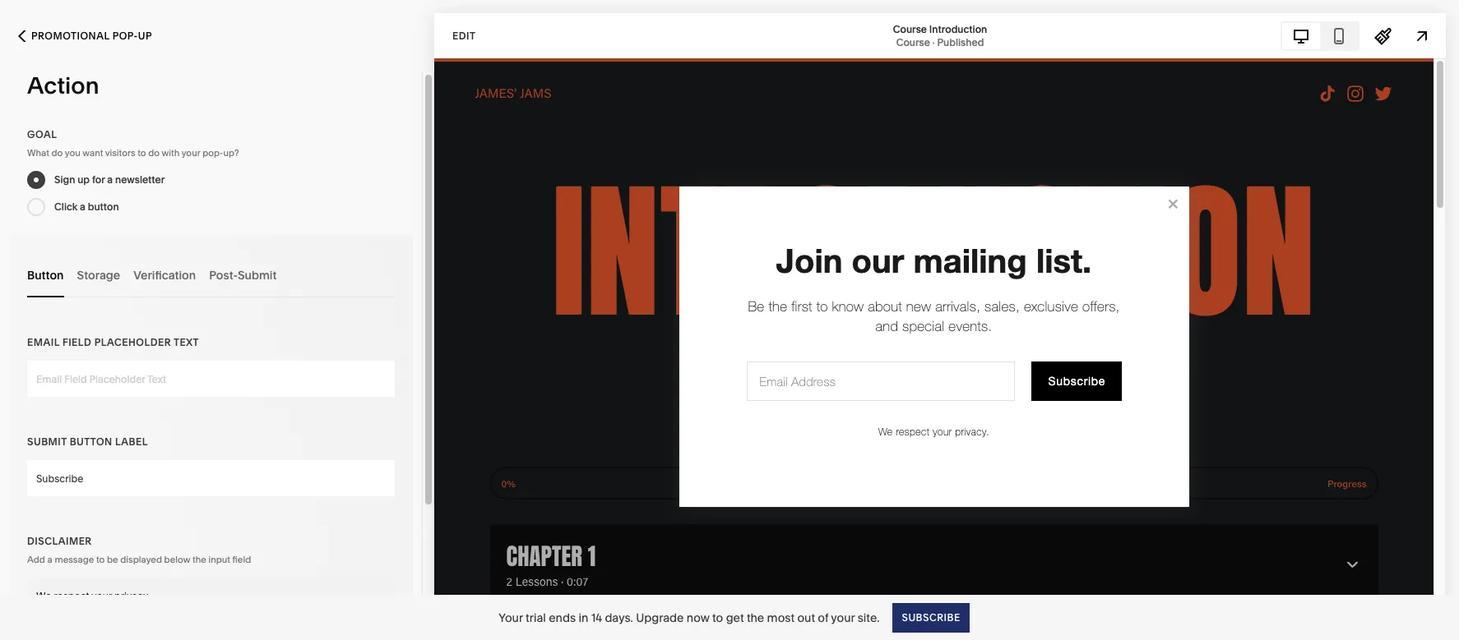 Task type: locate. For each thing, give the bounding box(es) containing it.
0 horizontal spatial the
[[193, 554, 206, 566]]

2 vertical spatial your
[[831, 611, 855, 626]]

0 vertical spatial button
[[27, 268, 64, 283]]

0 horizontal spatial tab list
[[27, 253, 395, 298]]

email
[[27, 336, 60, 349]]

field
[[62, 336, 92, 349]]

1 horizontal spatial to
[[138, 147, 146, 159]]

a inside disclaimer add a message to be displayed below the input field
[[47, 554, 52, 566]]

2 horizontal spatial a
[[107, 174, 113, 186]]

tab list
[[1283, 23, 1358, 49], [27, 253, 395, 298]]

button
[[27, 268, 64, 283], [70, 436, 113, 448]]

course left introduction
[[893, 23, 927, 35]]

0 horizontal spatial a
[[47, 554, 52, 566]]

0 vertical spatial submit
[[238, 268, 277, 283]]

button left storage
[[27, 268, 64, 283]]

up?
[[223, 147, 239, 159]]

a right click
[[80, 201, 86, 213]]

1 horizontal spatial your
[[182, 147, 200, 159]]

do left with
[[148, 147, 160, 159]]

0 vertical spatial a
[[107, 174, 113, 186]]

do
[[51, 147, 63, 159], [148, 147, 160, 159]]

1 vertical spatial a
[[80, 201, 86, 213]]

input
[[209, 554, 230, 566]]

for
[[92, 174, 105, 186]]

0 vertical spatial your
[[182, 147, 200, 159]]

submit inside post-submit button
[[238, 268, 277, 283]]

most
[[767, 611, 795, 626]]

your trial ends in 14 days. upgrade now to get the most out of your site.
[[499, 611, 880, 626]]

submit
[[238, 268, 277, 283], [27, 436, 67, 448]]

1 horizontal spatial a
[[80, 201, 86, 213]]

your
[[499, 611, 523, 626]]

2 vertical spatial to
[[713, 611, 723, 626]]

below
[[164, 554, 190, 566]]

1 horizontal spatial the
[[747, 611, 764, 626]]

0 horizontal spatial submit
[[27, 436, 67, 448]]

0 horizontal spatial to
[[96, 554, 105, 566]]

the
[[193, 554, 206, 566], [747, 611, 764, 626]]

the right get
[[747, 611, 764, 626]]

1 vertical spatial your
[[91, 591, 112, 603]]

1 vertical spatial course
[[896, 36, 930, 48]]

up
[[138, 30, 152, 42]]

1 vertical spatial to
[[96, 554, 105, 566]]

course
[[893, 23, 927, 35], [896, 36, 930, 48]]

ends
[[549, 611, 576, 626]]

goal what do you want visitors to do with your pop-up?
[[27, 128, 239, 159]]

post-
[[209, 268, 238, 283]]

want
[[82, 147, 103, 159]]

1 vertical spatial button
[[70, 436, 113, 448]]

verification button
[[133, 253, 196, 298]]

add
[[27, 554, 45, 566]]

your
[[182, 147, 200, 159], [91, 591, 112, 603], [831, 611, 855, 626]]

pop-
[[202, 147, 223, 159]]

subscribe
[[902, 612, 961, 624]]

storage
[[77, 268, 120, 283]]

1 horizontal spatial submit
[[238, 268, 277, 283]]

field
[[232, 554, 251, 566]]

0 vertical spatial to
[[138, 147, 146, 159]]

course left ·
[[896, 36, 930, 48]]

post-submit button
[[209, 253, 277, 298]]

1 vertical spatial tab list
[[27, 253, 395, 298]]

a right the add
[[47, 554, 52, 566]]

what
[[27, 147, 49, 159]]

upgrade
[[636, 611, 684, 626]]

0 vertical spatial the
[[193, 554, 206, 566]]

to left get
[[713, 611, 723, 626]]

action
[[27, 72, 99, 100]]

pop-
[[112, 30, 138, 42]]

in
[[579, 611, 588, 626]]

Submit Button Label text field
[[27, 461, 395, 497]]

1 horizontal spatial do
[[148, 147, 160, 159]]

a
[[107, 174, 113, 186], [80, 201, 86, 213], [47, 554, 52, 566]]

a right for
[[107, 174, 113, 186]]

the inside disclaimer add a message to be displayed below the input field
[[193, 554, 206, 566]]

your right respect
[[91, 591, 112, 603]]

we respect your privacy.
[[36, 591, 150, 603]]

be
[[107, 554, 118, 566]]

click a button
[[54, 201, 119, 213]]

button left label
[[70, 436, 113, 448]]

0 vertical spatial tab list
[[1283, 23, 1358, 49]]

do left the you
[[51, 147, 63, 159]]

to left 'be' at bottom
[[96, 554, 105, 566]]

the left input
[[193, 554, 206, 566]]

privacy.
[[114, 591, 150, 603]]

respect
[[54, 591, 89, 603]]

to
[[138, 147, 146, 159], [96, 554, 105, 566], [713, 611, 723, 626]]

your right of
[[831, 611, 855, 626]]

2 vertical spatial a
[[47, 554, 52, 566]]

visitors
[[105, 147, 135, 159]]

your inside goal what do you want visitors to do with your pop-up?
[[182, 147, 200, 159]]

to right visitors
[[138, 147, 146, 159]]

your right with
[[182, 147, 200, 159]]

placeholder
[[94, 336, 171, 349]]

newsletter
[[115, 174, 165, 186]]

promotional pop-up
[[31, 30, 152, 42]]

0 horizontal spatial do
[[51, 147, 63, 159]]

out
[[798, 611, 815, 626]]

0 horizontal spatial your
[[91, 591, 112, 603]]



Task type: describe. For each thing, give the bounding box(es) containing it.
promotional pop-up button
[[0, 18, 170, 54]]

storage button
[[77, 253, 120, 298]]

course introduction course · published
[[893, 23, 987, 48]]

get
[[726, 611, 744, 626]]

you
[[65, 147, 80, 159]]

promotional
[[31, 30, 110, 42]]

14
[[591, 611, 602, 626]]

0 horizontal spatial button
[[27, 268, 64, 283]]

now
[[687, 611, 710, 626]]

email field placeholder text
[[27, 336, 199, 349]]

sign up for a newsletter
[[54, 174, 165, 186]]

published
[[937, 36, 984, 48]]

button button
[[27, 253, 64, 298]]

text
[[174, 336, 199, 349]]

tab list containing button
[[27, 253, 395, 298]]

1 horizontal spatial tab list
[[1283, 23, 1358, 49]]

displayed
[[120, 554, 162, 566]]

edit
[[452, 29, 476, 42]]

2 horizontal spatial your
[[831, 611, 855, 626]]

introduction
[[929, 23, 987, 35]]

message
[[55, 554, 94, 566]]

·
[[933, 36, 935, 48]]

post-submit
[[209, 268, 277, 283]]

Email Field Placeholder Text text field
[[27, 361, 395, 397]]

1 horizontal spatial button
[[70, 436, 113, 448]]

button
[[88, 201, 119, 213]]

0 vertical spatial course
[[893, 23, 927, 35]]

of
[[818, 611, 829, 626]]

edit button
[[442, 21, 487, 51]]

up
[[77, 174, 90, 186]]

1 vertical spatial the
[[747, 611, 764, 626]]

we
[[36, 591, 51, 603]]

days.
[[605, 611, 633, 626]]

verification
[[133, 268, 196, 283]]

sign
[[54, 174, 75, 186]]

2 horizontal spatial to
[[713, 611, 723, 626]]

to inside goal what do you want visitors to do with your pop-up?
[[138, 147, 146, 159]]

2 do from the left
[[148, 147, 160, 159]]

trial
[[526, 611, 546, 626]]

1 vertical spatial submit
[[27, 436, 67, 448]]

label
[[115, 436, 148, 448]]

with
[[162, 147, 180, 159]]

goal
[[27, 128, 57, 141]]

1 do from the left
[[51, 147, 63, 159]]

site.
[[858, 611, 880, 626]]

disclaimer
[[27, 536, 92, 548]]

subscribe button
[[893, 603, 970, 633]]

to inside disclaimer add a message to be displayed below the input field
[[96, 554, 105, 566]]

submit button label
[[27, 436, 148, 448]]

disclaimer add a message to be displayed below the input field
[[27, 536, 251, 566]]

click
[[54, 201, 78, 213]]



Task type: vqa. For each thing, say whether or not it's contained in the screenshot.
Behind at the top left of the page
no



